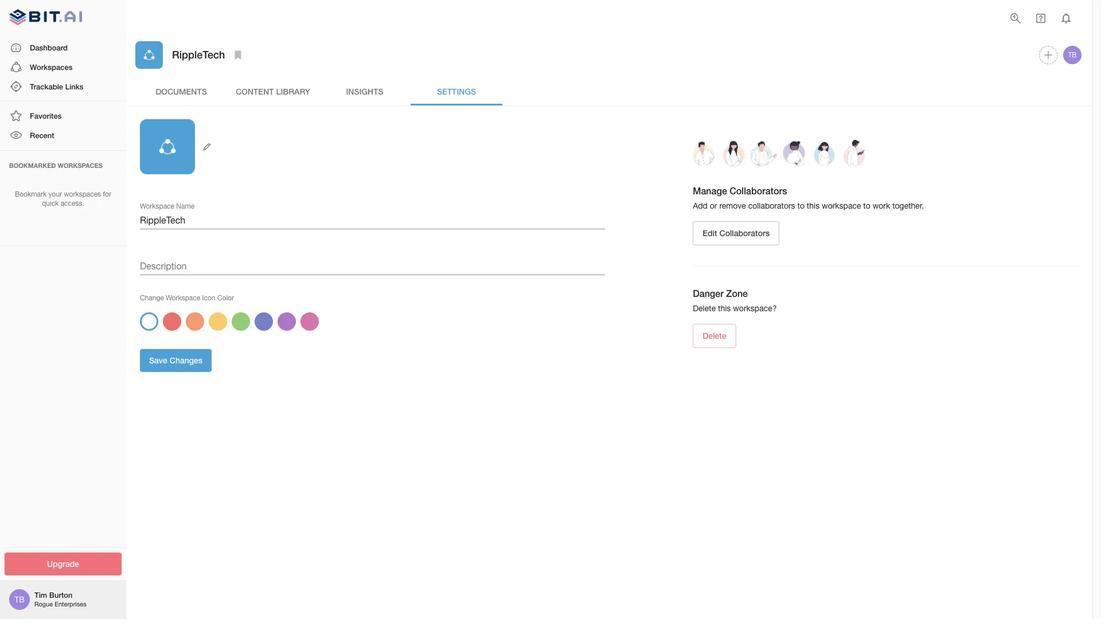 Task type: vqa. For each thing, say whether or not it's contained in the screenshot.
Danger Zone Delete this workspace?
yes



Task type: locate. For each thing, give the bounding box(es) containing it.
0 vertical spatial tb
[[1068, 51, 1077, 59]]

tim
[[34, 591, 47, 600]]

1 horizontal spatial to
[[863, 201, 871, 210]]

burton
[[49, 591, 73, 600]]

delete inside delete 'button'
[[703, 331, 727, 341]]

0 horizontal spatial this
[[718, 304, 731, 313]]

0 vertical spatial this
[[807, 201, 820, 210]]

tb button
[[1062, 44, 1083, 66]]

bookmark
[[15, 190, 47, 198]]

recent button
[[0, 126, 126, 145]]

add
[[693, 201, 708, 210]]

collaborators
[[748, 201, 795, 210]]

workspace left icon on the left top
[[166, 294, 200, 302]]

quick
[[42, 200, 59, 208]]

0 horizontal spatial to
[[798, 201, 805, 210]]

this down zone in the top of the page
[[718, 304, 731, 313]]

save changes button
[[140, 349, 212, 372]]

collaborators for manage
[[730, 185, 787, 196]]

zone
[[726, 288, 748, 299]]

0 horizontal spatial tb
[[14, 595, 25, 605]]

0 vertical spatial collaborators
[[730, 185, 787, 196]]

documents
[[156, 86, 207, 96]]

bookmark image
[[231, 48, 245, 62]]

1 vertical spatial this
[[718, 304, 731, 313]]

this left workspace at the top of page
[[807, 201, 820, 210]]

edit
[[703, 228, 717, 238]]

delete down danger
[[693, 304, 716, 313]]

delete button
[[693, 324, 736, 348]]

tb
[[1068, 51, 1077, 59], [14, 595, 25, 605]]

trackable
[[30, 82, 63, 91]]

delete down danger zone delete this workspace?
[[703, 331, 727, 341]]

documents link
[[135, 78, 227, 106]]

this
[[807, 201, 820, 210], [718, 304, 731, 313]]

to right collaborators
[[798, 201, 805, 210]]

color
[[217, 294, 234, 302]]

to
[[798, 201, 805, 210], [863, 201, 871, 210]]

collaborators down 'remove'
[[720, 228, 770, 238]]

workspace name
[[140, 202, 195, 210]]

this inside danger zone delete this workspace?
[[718, 304, 731, 313]]

collaborators
[[730, 185, 787, 196], [720, 228, 770, 238]]

0 vertical spatial delete
[[693, 304, 716, 313]]

workspaces
[[58, 161, 103, 169]]

icon
[[202, 294, 215, 302]]

Workspace Description text field
[[140, 257, 605, 275]]

content
[[236, 86, 274, 96]]

tab list
[[135, 78, 1083, 106]]

danger zone delete this workspace?
[[693, 288, 777, 313]]

tim burton rogue enterprises
[[34, 591, 86, 608]]

manage collaborators add or remove collaborators to this workspace to work together.
[[693, 185, 924, 210]]

workspace left "name"
[[140, 202, 174, 210]]

or
[[710, 201, 717, 210]]

change
[[140, 294, 164, 302]]

to left work
[[863, 201, 871, 210]]

manage
[[693, 185, 727, 196]]

collaborators inside button
[[720, 228, 770, 238]]

insights link
[[319, 78, 411, 106]]

access.
[[61, 200, 84, 208]]

content library
[[236, 86, 310, 96]]

delete
[[693, 304, 716, 313], [703, 331, 727, 341]]

workspace
[[140, 202, 174, 210], [166, 294, 200, 302]]

1 vertical spatial collaborators
[[720, 228, 770, 238]]

0 vertical spatial workspace
[[140, 202, 174, 210]]

collaborators inside "manage collaborators add or remove collaborators to this workspace to work together."
[[730, 185, 787, 196]]

1 vertical spatial delete
[[703, 331, 727, 341]]

1 horizontal spatial tb
[[1068, 51, 1077, 59]]

together.
[[893, 201, 924, 210]]

save changes
[[149, 355, 203, 365]]

bookmark your workspaces for quick access.
[[15, 190, 111, 208]]

collaborators for edit
[[720, 228, 770, 238]]

1 horizontal spatial this
[[807, 201, 820, 210]]

upgrade button
[[5, 553, 122, 576]]

collaborators up collaborators
[[730, 185, 787, 196]]

work
[[873, 201, 890, 210]]



Task type: describe. For each thing, give the bounding box(es) containing it.
change workspace icon color
[[140, 294, 234, 302]]

your
[[48, 190, 62, 198]]

insights
[[346, 86, 383, 96]]

recent
[[30, 131, 54, 140]]

dashboard button
[[0, 38, 126, 57]]

upgrade
[[47, 559, 79, 569]]

workspaces button
[[0, 57, 126, 77]]

workspace
[[822, 201, 861, 210]]

enterprises
[[55, 601, 86, 608]]

dashboard
[[30, 43, 68, 52]]

library
[[276, 86, 310, 96]]

tab list containing documents
[[135, 78, 1083, 106]]

workspaces
[[30, 62, 73, 72]]

rippletech
[[172, 48, 225, 61]]

workspace?
[[733, 304, 777, 313]]

Workspace Name text field
[[140, 211, 605, 229]]

for
[[103, 190, 111, 198]]

2 to from the left
[[863, 201, 871, 210]]

edit collaborators
[[703, 228, 770, 238]]

trackable links button
[[0, 77, 126, 96]]

changes
[[170, 355, 203, 365]]

trackable links
[[30, 82, 83, 91]]

delete inside danger zone delete this workspace?
[[693, 304, 716, 313]]

settings link
[[411, 78, 502, 106]]

danger
[[693, 288, 724, 299]]

tb inside "button"
[[1068, 51, 1077, 59]]

favorites button
[[0, 106, 126, 126]]

save
[[149, 355, 167, 365]]

rogue
[[34, 601, 53, 608]]

workspaces
[[64, 190, 101, 198]]

this inside "manage collaborators add or remove collaborators to this workspace to work together."
[[807, 201, 820, 210]]

favorites
[[30, 111, 62, 121]]

edit collaborators button
[[693, 221, 780, 246]]

1 to from the left
[[798, 201, 805, 210]]

settings
[[437, 86, 476, 96]]

remove
[[719, 201, 746, 210]]

bookmarked
[[9, 161, 56, 169]]

1 vertical spatial tb
[[14, 595, 25, 605]]

bookmarked workspaces
[[9, 161, 103, 169]]

1 vertical spatial workspace
[[166, 294, 200, 302]]

links
[[65, 82, 83, 91]]

name
[[176, 202, 195, 210]]

content library link
[[227, 78, 319, 106]]



